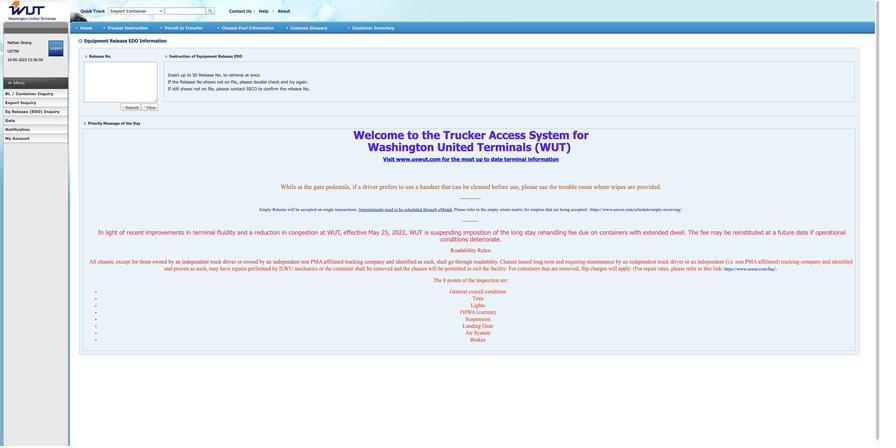 Task type: describe. For each thing, give the bounding box(es) containing it.
release
[[12, 109, 28, 114]]

eq release (edo) inquiry
[[5, 109, 60, 114]]

contact
[[229, 9, 245, 13]]

about link
[[278, 9, 290, 13]]

permit to transfer
[[165, 25, 203, 30]]

quick track
[[81, 9, 105, 13]]

instruction
[[125, 25, 148, 30]]

contact us link
[[229, 9, 252, 13]]

contact us
[[229, 9, 252, 13]]

eq release (edo) inquiry link
[[3, 107, 68, 116]]

inquiry for (edo)
[[44, 109, 60, 114]]

nathan strang
[[7, 40, 31, 45]]

0 vertical spatial container
[[353, 25, 373, 30]]

account
[[13, 136, 30, 141]]

export inquiry link
[[3, 98, 68, 107]]

quick
[[81, 9, 92, 13]]

2023
[[18, 57, 27, 62]]

trucker
[[108, 25, 124, 30]]

nathan
[[7, 40, 19, 45]]

bl / container inquiry link
[[3, 89, 68, 98]]

permit
[[165, 25, 179, 30]]

container inventory
[[353, 25, 395, 30]]

bl
[[5, 92, 10, 96]]

10-
[[7, 57, 13, 62]]

gate
[[5, 118, 15, 123]]

about
[[278, 9, 290, 13]]

transfer
[[185, 25, 203, 30]]

/
[[12, 92, 14, 96]]

help link
[[259, 9, 269, 13]]

customs glossary
[[291, 25, 328, 30]]

notification link
[[3, 125, 68, 134]]



Task type: locate. For each thing, give the bounding box(es) containing it.
glossary
[[310, 25, 328, 30]]

05-
[[13, 57, 18, 62]]

strang
[[21, 40, 31, 45]]

export inquiry
[[5, 100, 36, 105]]

13:36:50
[[28, 57, 43, 62]]

customs
[[291, 25, 309, 30]]

container left inventory
[[353, 25, 373, 30]]

2 vertical spatial inquiry
[[44, 109, 60, 114]]

notification
[[5, 127, 30, 132]]

None text field
[[165, 8, 206, 14]]

1 vertical spatial container
[[16, 92, 36, 96]]

chassis
[[222, 25, 237, 30]]

inquiry up export inquiry link
[[38, 92, 53, 96]]

0 horizontal spatial container
[[16, 92, 36, 96]]

container up export inquiry
[[16, 92, 36, 96]]

to
[[180, 25, 184, 30]]

help
[[259, 9, 269, 13]]

pool
[[239, 25, 248, 30]]

10-05-2023 13:36:50
[[7, 57, 43, 62]]

inquiry right (edo)
[[44, 109, 60, 114]]

trucker instruction
[[108, 25, 148, 30]]

ustiw
[[7, 49, 19, 53]]

1 vertical spatial inquiry
[[20, 100, 36, 105]]

my account
[[5, 136, 30, 141]]

0 vertical spatial inquiry
[[38, 92, 53, 96]]

chassis pool information
[[222, 25, 274, 30]]

(edo)
[[30, 109, 43, 114]]

us
[[247, 9, 252, 13]]

home
[[80, 25, 92, 30]]

my account link
[[3, 134, 68, 143]]

bl / container inquiry
[[5, 92, 53, 96]]

container
[[353, 25, 373, 30], [16, 92, 36, 96]]

inquiry
[[38, 92, 53, 96], [20, 100, 36, 105], [44, 109, 60, 114]]

inquiry down bl / container inquiry
[[20, 100, 36, 105]]

1 horizontal spatial container
[[353, 25, 373, 30]]

my
[[5, 136, 11, 141]]

inquiry for container
[[38, 92, 53, 96]]

track
[[93, 9, 105, 13]]

login image
[[49, 41, 63, 56]]

information
[[249, 25, 274, 30]]

export
[[5, 100, 19, 105]]

eq
[[5, 109, 10, 114]]

gate link
[[3, 116, 68, 125]]

inventory
[[374, 25, 395, 30]]



Task type: vqa. For each thing, say whether or not it's contained in the screenshot.
Permit
yes



